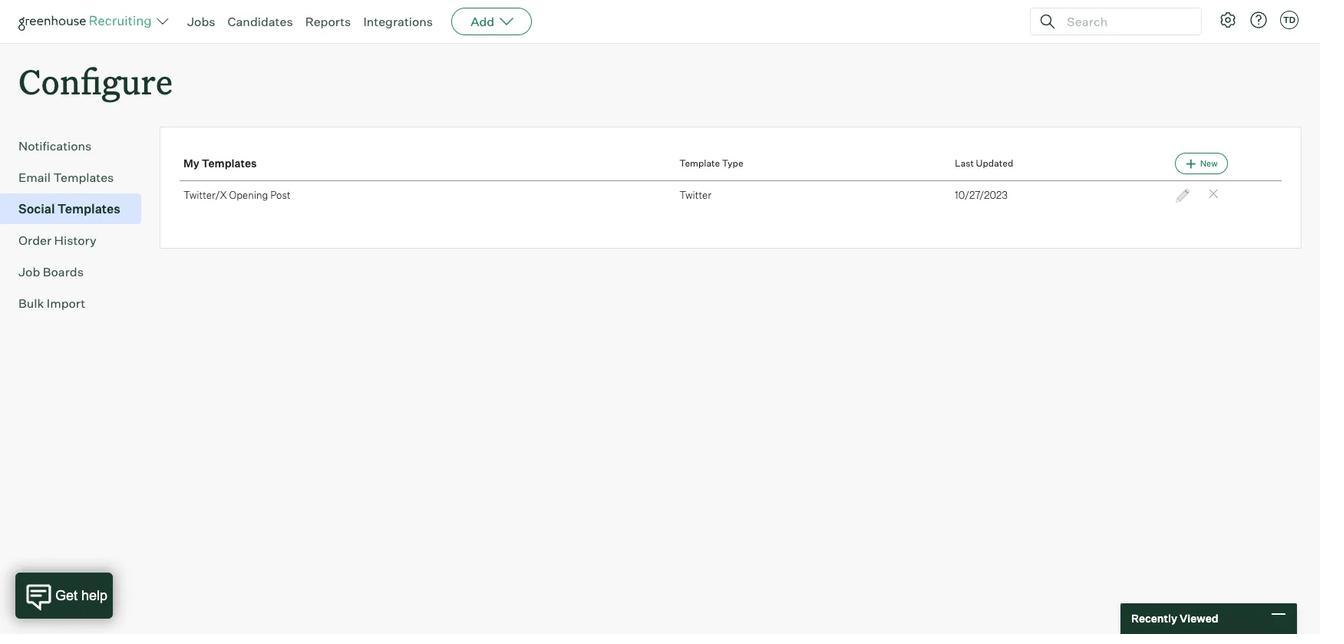 Task type: vqa. For each thing, say whether or not it's contained in the screenshot.
Field
no



Task type: describe. For each thing, give the bounding box(es) containing it.
post
[[270, 189, 291, 201]]

type
[[722, 158, 744, 169]]

history
[[54, 233, 97, 248]]

integrations link
[[363, 14, 433, 29]]

bulk import link
[[18, 294, 135, 313]]

opening
[[229, 189, 268, 201]]

order history
[[18, 233, 97, 248]]

social templates link
[[18, 200, 135, 218]]

boards
[[43, 264, 84, 280]]

reports link
[[305, 14, 351, 29]]

templates for social templates
[[57, 201, 120, 217]]

order
[[18, 233, 52, 248]]

job
[[18, 264, 40, 280]]

td button
[[1281, 11, 1299, 29]]

email
[[18, 170, 51, 185]]

order history link
[[18, 231, 135, 250]]

templates for email templates
[[53, 170, 114, 185]]

configure
[[18, 58, 173, 104]]

social templates
[[18, 201, 120, 217]]

viewed
[[1180, 612, 1219, 625]]

new link
[[1176, 153, 1228, 174]]

job boards
[[18, 264, 84, 280]]

bulk
[[18, 296, 44, 311]]

td button
[[1278, 8, 1302, 32]]

add
[[471, 14, 495, 29]]

updated
[[976, 158, 1014, 169]]

candidates link
[[228, 14, 293, 29]]

templates for my templates
[[202, 157, 257, 170]]

add button
[[452, 8, 532, 35]]

notifications
[[18, 138, 92, 154]]

jobs link
[[187, 14, 215, 29]]

twitter
[[680, 189, 712, 201]]

Search text field
[[1063, 10, 1188, 33]]

import
[[47, 296, 85, 311]]

template type
[[680, 158, 744, 169]]



Task type: locate. For each thing, give the bounding box(es) containing it.
email templates
[[18, 170, 114, 185]]

greenhouse recruiting image
[[18, 12, 157, 31]]

social
[[18, 201, 55, 217]]

my
[[183, 157, 200, 170]]

templates inside social templates link
[[57, 201, 120, 217]]

bulk import
[[18, 296, 85, 311]]

my templates
[[183, 157, 257, 170]]

templates up twitter/x opening post
[[202, 157, 257, 170]]

configure image
[[1219, 11, 1238, 29]]

templates inside email templates link
[[53, 170, 114, 185]]

candidates
[[228, 14, 293, 29]]

templates down email templates link
[[57, 201, 120, 217]]

integrations
[[363, 14, 433, 29]]

recently viewed
[[1132, 612, 1219, 625]]

template
[[680, 158, 720, 169]]

templates
[[202, 157, 257, 170], [53, 170, 114, 185], [57, 201, 120, 217]]

recently
[[1132, 612, 1178, 625]]

new
[[1201, 158, 1218, 169]]

td
[[1284, 15, 1296, 25]]

twitter/x
[[183, 189, 227, 201]]

10/27/2023
[[955, 189, 1008, 201]]

twitter/x opening post
[[183, 189, 291, 201]]

last
[[955, 158, 974, 169]]

email templates link
[[18, 168, 135, 187]]

last updated
[[955, 158, 1014, 169]]

jobs
[[187, 14, 215, 29]]

templates up social templates link
[[53, 170, 114, 185]]

notifications link
[[18, 137, 135, 155]]

job boards link
[[18, 263, 135, 281]]

reports
[[305, 14, 351, 29]]



